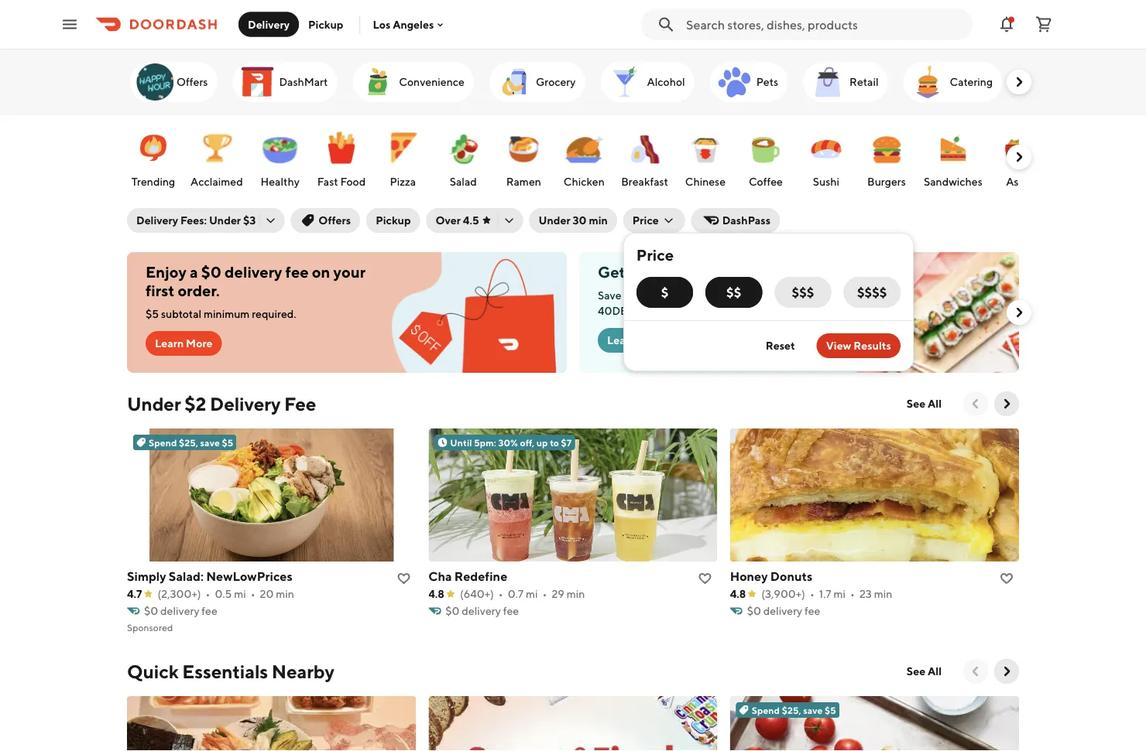 Task type: locate. For each thing, give the bounding box(es) containing it.
mi right the 0.5
[[234, 588, 246, 601]]

quick
[[127, 661, 179, 683]]

1 see all from the top
[[907, 398, 942, 410]]

$​0 delivery fee down (640+)
[[446, 605, 519, 618]]

learn more button down subtotal
[[146, 331, 222, 356]]

more for up
[[638, 334, 665, 347]]

minimum
[[204, 308, 250, 321]]

delivery
[[225, 263, 282, 281], [160, 605, 199, 618], [462, 605, 501, 618], [763, 605, 802, 618]]

1 vertical spatial to
[[550, 438, 559, 448]]

2 • from the left
[[251, 588, 255, 601]]

catering link
[[903, 62, 1002, 102]]

2 see all from the top
[[907, 666, 942, 678]]

2 vertical spatial $5
[[825, 705, 836, 716]]

over
[[436, 214, 461, 227]]

1 vertical spatial see
[[907, 666, 926, 678]]

delivery for delivery fees: under $3
[[136, 214, 178, 227]]

more down valid
[[638, 334, 665, 347]]

0 horizontal spatial learn
[[155, 337, 184, 350]]

• left 0.7
[[499, 588, 503, 601]]

0 horizontal spatial under
[[127, 393, 181, 415]]

your down offers button
[[333, 263, 366, 281]]

0 horizontal spatial spend
[[149, 438, 177, 448]]

on down offers button
[[312, 263, 330, 281]]

0 horizontal spatial spend $25, save $5
[[149, 438, 233, 448]]

23
[[860, 588, 872, 601]]

1 horizontal spatial learn
[[607, 334, 636, 347]]

under inside button
[[539, 214, 570, 227]]

learn more button down 40deal,
[[598, 328, 674, 353]]

learn more down subtotal
[[155, 337, 213, 350]]

0 horizontal spatial mi
[[234, 588, 246, 601]]

$​0 delivery fee
[[144, 605, 217, 618], [446, 605, 519, 618], [747, 605, 820, 618]]

(2,300+)
[[158, 588, 201, 601]]

simply salad: newlowprices
[[127, 570, 292, 584]]

2 4.8 from the left
[[730, 588, 746, 601]]

$$$ button
[[775, 277, 831, 308]]

1 vertical spatial all
[[928, 666, 942, 678]]

save
[[200, 438, 220, 448], [803, 705, 823, 716]]

$7
[[561, 438, 572, 448]]

all left previous button of carousel image
[[928, 398, 942, 410]]

offers right offers image on the top of the page
[[177, 76, 208, 88]]

get 40% off your first 2 orders save up to $10 on orders $15+ with code 40deal, valid for 45 days upon signup
[[598, 263, 814, 318]]

•
[[206, 588, 210, 601], [251, 588, 255, 601], [499, 588, 503, 601], [543, 588, 547, 601], [810, 588, 814, 601], [850, 588, 855, 601]]

$5
[[146, 308, 159, 321], [222, 438, 233, 448], [825, 705, 836, 716]]

$$$$ button
[[844, 277, 901, 308]]

1 vertical spatial first
[[146, 282, 175, 300]]

delivery left fees:
[[136, 214, 178, 227]]

1 horizontal spatial $​0
[[446, 605, 460, 618]]

1 vertical spatial see all link
[[897, 660, 951, 685]]

4.8 down cha
[[428, 588, 444, 601]]

delivery inside button
[[248, 18, 290, 31]]

to left $10
[[639, 289, 649, 302]]

0 horizontal spatial learn more
[[155, 337, 213, 350]]

up right off,
[[537, 438, 548, 448]]

redefine
[[454, 570, 507, 584]]

3 $​0 delivery fee from the left
[[747, 605, 820, 618]]

2 all from the top
[[928, 666, 942, 678]]

20
[[260, 588, 274, 601]]

0 vertical spatial first
[[724, 263, 753, 281]]

1 see from the top
[[907, 398, 926, 410]]

2 horizontal spatial under
[[539, 214, 570, 227]]

2 horizontal spatial $​0 delivery fee
[[747, 605, 820, 618]]

see all link left previous button of carousel icon
[[897, 660, 951, 685]]

1 vertical spatial save
[[803, 705, 823, 716]]

pickup
[[308, 18, 343, 31], [376, 214, 411, 227]]

0 vertical spatial spend $25, save $5
[[149, 438, 233, 448]]

a
[[190, 263, 198, 281]]

$$
[[726, 285, 741, 300]]

0 horizontal spatial $​0
[[144, 605, 158, 618]]

grocery
[[536, 76, 576, 88]]

$10
[[651, 289, 669, 302]]

(3,900+)
[[761, 588, 805, 601]]

min inside button
[[589, 214, 608, 227]]

3 $​0 from the left
[[747, 605, 761, 618]]

fee down 0.7
[[503, 605, 519, 618]]

pets
[[756, 76, 778, 88]]

first
[[724, 263, 753, 281], [146, 282, 175, 300]]

grocery link
[[489, 62, 585, 102]]

learn more down 40deal,
[[607, 334, 665, 347]]

1 horizontal spatial mi
[[526, 588, 538, 601]]

2 mi from the left
[[526, 588, 538, 601]]

1 horizontal spatial pickup button
[[366, 208, 420, 233]]

0 vertical spatial $25,
[[179, 438, 198, 448]]

cha
[[428, 570, 452, 584]]

delivery right $0 on the top left of page
[[225, 263, 282, 281]]

see all for under $2 delivery fee
[[907, 398, 942, 410]]

1 horizontal spatial offers
[[319, 214, 351, 227]]

2 see from the top
[[907, 666, 926, 678]]

1 horizontal spatial more
[[638, 334, 665, 347]]

$5 inside 'enjoy a $0 delivery fee on your first order. $5 subtotal minimum required.'
[[146, 308, 159, 321]]

see
[[907, 398, 926, 410], [907, 666, 926, 678]]

retail link
[[803, 62, 888, 102]]

offers down fast food
[[319, 214, 351, 227]]

enjoy
[[146, 263, 187, 281]]

first down enjoy
[[146, 282, 175, 300]]

reset
[[766, 340, 795, 352]]

0 vertical spatial to
[[639, 289, 649, 302]]

learn down 40deal,
[[607, 334, 636, 347]]

4.8 for cha redefine
[[428, 588, 444, 601]]

up up 40deal,
[[624, 289, 637, 302]]

your
[[333, 263, 366, 281], [689, 263, 721, 281]]

2 $​0 delivery fee from the left
[[446, 605, 519, 618]]

$$$$
[[857, 285, 887, 300]]

1 mi from the left
[[234, 588, 246, 601]]

all for under $2 delivery fee
[[928, 398, 942, 410]]

pickup left los
[[308, 18, 343, 31]]

delivery for delivery
[[248, 18, 290, 31]]

notification bell image
[[997, 15, 1016, 34]]

off,
[[520, 438, 535, 448]]

min right 20
[[276, 588, 294, 601]]

$​0 up sponsored
[[144, 605, 158, 618]]

see all
[[907, 398, 942, 410], [907, 666, 942, 678]]

delivery down (640+)
[[462, 605, 501, 618]]

fast food
[[317, 175, 366, 188]]

learn more button for up
[[598, 328, 674, 353]]

0 vertical spatial price
[[633, 214, 659, 227]]

1 your from the left
[[333, 263, 366, 281]]

1 horizontal spatial on
[[672, 289, 684, 302]]

• left 1.7 on the bottom
[[810, 588, 814, 601]]

1 $​0 delivery fee from the left
[[144, 605, 217, 618]]

1 horizontal spatial your
[[689, 263, 721, 281]]

$​0 down cha
[[446, 605, 460, 618]]

orders up $$$
[[768, 263, 814, 281]]

mi right 1.7 on the bottom
[[834, 588, 846, 601]]

1 see all link from the top
[[897, 392, 951, 417]]

2 see all link from the top
[[897, 660, 951, 685]]

1 all from the top
[[928, 398, 942, 410]]

1 horizontal spatial to
[[639, 289, 649, 302]]

acclaimed
[[191, 175, 243, 188]]

0 vertical spatial delivery
[[248, 18, 290, 31]]

1 horizontal spatial pickup
[[376, 214, 411, 227]]

under
[[209, 214, 241, 227], [539, 214, 570, 227], [127, 393, 181, 415]]

0 horizontal spatial pickup
[[308, 18, 343, 31]]

convenience link
[[353, 62, 474, 102]]

delivery down (3,900+)
[[763, 605, 802, 618]]

6 • from the left
[[850, 588, 855, 601]]

min for cha redefine
[[567, 588, 585, 601]]

1 horizontal spatial $​0 delivery fee
[[446, 605, 519, 618]]

all
[[928, 398, 942, 410], [928, 666, 942, 678]]

dashmart
[[279, 76, 328, 88]]

asian
[[1006, 175, 1033, 188]]

offers image
[[136, 64, 173, 101]]

dashpass
[[722, 214, 771, 227]]

los angeles button
[[373, 18, 446, 31]]

0 vertical spatial orders
[[768, 263, 814, 281]]

over 4.5
[[436, 214, 479, 227]]

min right 30
[[589, 214, 608, 227]]

0 horizontal spatial first
[[146, 282, 175, 300]]

price inside price button
[[633, 214, 659, 227]]

until 5pm: 30% off, up to $7
[[450, 438, 572, 448]]

delivery up 'dashmart' icon at the top of the page
[[248, 18, 290, 31]]

0 horizontal spatial to
[[550, 438, 559, 448]]

1 vertical spatial pickup
[[376, 214, 411, 227]]

open menu image
[[60, 15, 79, 34]]

learn more button
[[598, 328, 674, 353], [146, 331, 222, 356]]

0 horizontal spatial learn more button
[[146, 331, 222, 356]]

1 horizontal spatial 4.8
[[730, 588, 746, 601]]

0 vertical spatial offers
[[177, 76, 208, 88]]

0.5
[[215, 588, 232, 601]]

cha redefine
[[428, 570, 507, 584]]

0 vertical spatial see all
[[907, 398, 942, 410]]

3 mi from the left
[[834, 588, 846, 601]]

previous button of carousel image
[[968, 396, 983, 412]]

fee up required.
[[285, 263, 309, 281]]

pets image
[[716, 64, 753, 101]]

1 vertical spatial delivery
[[136, 214, 178, 227]]

5pm:
[[474, 438, 496, 448]]

4.8 down honey
[[730, 588, 746, 601]]

0 vertical spatial on
[[312, 263, 330, 281]]

1 horizontal spatial save
[[803, 705, 823, 716]]

0 horizontal spatial offers
[[177, 76, 208, 88]]

burgers
[[867, 175, 906, 188]]

0 horizontal spatial up
[[537, 438, 548, 448]]

to
[[639, 289, 649, 302], [550, 438, 559, 448]]

0 horizontal spatial save
[[200, 438, 220, 448]]

your inside 'enjoy a $0 delivery fee on your first order. $5 subtotal minimum required.'
[[333, 263, 366, 281]]

0 vertical spatial pickup button
[[299, 12, 353, 37]]

see all left previous button of carousel image
[[907, 398, 942, 410]]

delivery
[[248, 18, 290, 31], [136, 214, 178, 227], [210, 393, 281, 415]]

delivery inside 'enjoy a $0 delivery fee on your first order. $5 subtotal minimum required.'
[[225, 263, 282, 281]]

quick essentials nearby
[[127, 661, 334, 683]]

$0
[[201, 263, 221, 281]]

pickup button left los
[[299, 12, 353, 37]]

to left $7
[[550, 438, 559, 448]]

0 vertical spatial $5
[[146, 308, 159, 321]]

1 horizontal spatial spend $25, save $5
[[752, 705, 836, 716]]

fee down the 0.5
[[202, 605, 217, 618]]

fee down 1.7 on the bottom
[[805, 605, 820, 618]]

under left 30
[[539, 214, 570, 227]]

$​0 delivery fee for salad:
[[144, 605, 217, 618]]

to inside get 40% off your first 2 orders save up to $10 on orders $15+ with code 40deal, valid for 45 days upon signup
[[639, 289, 649, 302]]

1 horizontal spatial first
[[724, 263, 753, 281]]

0 horizontal spatial $​0 delivery fee
[[144, 605, 217, 618]]

0 vertical spatial see all link
[[897, 392, 951, 417]]

0 horizontal spatial 4.8
[[428, 588, 444, 601]]

dashpass button
[[691, 208, 780, 233]]

food
[[340, 175, 366, 188]]

orders up 45 on the right top of the page
[[686, 289, 718, 302]]

pickup button down pizza at left
[[366, 208, 420, 233]]

1 • from the left
[[206, 588, 210, 601]]

on right $
[[672, 289, 684, 302]]

los angeles
[[373, 18, 434, 31]]

1 horizontal spatial learn more button
[[598, 328, 674, 353]]

alcohol image
[[607, 64, 644, 101]]

1 horizontal spatial $5
[[222, 438, 233, 448]]

retail image
[[809, 64, 847, 101]]

view results
[[826, 340, 891, 352]]

2 horizontal spatial $​0
[[747, 605, 761, 618]]

2 horizontal spatial mi
[[834, 588, 846, 601]]

0 horizontal spatial more
[[186, 337, 213, 350]]

1 $​0 from the left
[[144, 605, 158, 618]]

more down subtotal
[[186, 337, 213, 350]]

1 horizontal spatial spend
[[752, 705, 780, 716]]

$​0 delivery fee down (2,300+)
[[144, 605, 217, 618]]

$
[[661, 285, 669, 300]]

$​0 delivery fee down (3,900+)
[[747, 605, 820, 618]]

Store search: begin typing to search for stores available on DoorDash text field
[[686, 16, 963, 33]]

0 vertical spatial save
[[200, 438, 220, 448]]

1 vertical spatial offers
[[319, 214, 351, 227]]

4.8
[[428, 588, 444, 601], [730, 588, 746, 601]]

0 horizontal spatial orders
[[686, 289, 718, 302]]

see all left previous button of carousel icon
[[907, 666, 942, 678]]

delivery down (2,300+)
[[160, 605, 199, 618]]

1 horizontal spatial $25,
[[782, 705, 801, 716]]

0 horizontal spatial pickup button
[[299, 12, 353, 37]]

• 0.7 mi • 29 min
[[499, 588, 585, 601]]

learn down subtotal
[[155, 337, 184, 350]]

2 your from the left
[[689, 263, 721, 281]]

1 horizontal spatial learn more
[[607, 334, 665, 347]]

30
[[573, 214, 587, 227]]

• left 23
[[850, 588, 855, 601]]

next button of carousel image right previous button of carousel image
[[999, 396, 1014, 412]]

2 horizontal spatial $5
[[825, 705, 836, 716]]

2 $​0 from the left
[[446, 605, 460, 618]]

0 vertical spatial up
[[624, 289, 637, 302]]

mi right 0.7
[[526, 588, 538, 601]]

required.
[[252, 308, 296, 321]]

next button of carousel image right previous button of carousel icon
[[999, 664, 1014, 680]]

1 vertical spatial see all
[[907, 666, 942, 678]]

0 horizontal spatial on
[[312, 263, 330, 281]]

essentials
[[182, 661, 268, 683]]

min right 29
[[567, 588, 585, 601]]

min
[[589, 214, 608, 227], [276, 588, 294, 601], [567, 588, 585, 601], [874, 588, 892, 601]]

all left previous button of carousel icon
[[928, 666, 942, 678]]

delivery right $2
[[210, 393, 281, 415]]

mi for redefine
[[526, 588, 538, 601]]

see all link left previous button of carousel image
[[897, 392, 951, 417]]

0 vertical spatial all
[[928, 398, 942, 410]]

price down price button
[[636, 246, 674, 264]]

1 horizontal spatial up
[[624, 289, 637, 302]]

previous button of carousel image
[[968, 664, 983, 680]]

order.
[[178, 282, 220, 300]]

see all link for under $2 delivery fee
[[897, 392, 951, 417]]

• left the 0.5
[[206, 588, 210, 601]]

your right off
[[689, 263, 721, 281]]

pickup down pizza at left
[[376, 214, 411, 227]]

orders
[[768, 263, 814, 281], [686, 289, 718, 302]]

3 • from the left
[[499, 588, 503, 601]]

0 vertical spatial see
[[907, 398, 926, 410]]

more
[[638, 334, 665, 347], [186, 337, 213, 350]]

1 vertical spatial up
[[537, 438, 548, 448]]

min for simply salad: newlowprices
[[276, 588, 294, 601]]

under left $2
[[127, 393, 181, 415]]

1 4.8 from the left
[[428, 588, 444, 601]]

see left previous button of carousel icon
[[907, 666, 926, 678]]

1 vertical spatial spend $25, save $5
[[752, 705, 836, 716]]

$​0 down honey
[[747, 605, 761, 618]]

delivery for cha redefine
[[462, 605, 501, 618]]

spend $25, save $5
[[149, 438, 233, 448], [752, 705, 836, 716]]

1 vertical spatial $5
[[222, 438, 233, 448]]

catering
[[950, 76, 993, 88]]

see left previous button of carousel image
[[907, 398, 926, 410]]

0 horizontal spatial $25,
[[179, 438, 198, 448]]

0 horizontal spatial your
[[333, 263, 366, 281]]

1 vertical spatial on
[[672, 289, 684, 302]]

los
[[373, 18, 391, 31]]

price down breakfast on the right
[[633, 214, 659, 227]]

2
[[756, 263, 765, 281]]

1 vertical spatial price
[[636, 246, 674, 264]]

under left $3
[[209, 214, 241, 227]]

0 horizontal spatial $5
[[146, 308, 159, 321]]

• left 29
[[543, 588, 547, 601]]

see all for quick essentials nearby
[[907, 666, 942, 678]]

0 vertical spatial pickup
[[308, 18, 343, 31]]

trending
[[131, 175, 175, 188]]

• left 20
[[251, 588, 255, 601]]

min right 23
[[874, 588, 892, 601]]

next button of carousel image
[[1011, 74, 1027, 90], [1011, 149, 1027, 165], [999, 396, 1014, 412], [999, 664, 1014, 680]]

first up the $$
[[724, 263, 753, 281]]

sandwiches
[[924, 175, 983, 188]]



Task type: vqa. For each thing, say whether or not it's contained in the screenshot.
Gift Card Card
no



Task type: describe. For each thing, give the bounding box(es) containing it.
under for under 30 min
[[539, 214, 570, 227]]

ramen
[[506, 175, 541, 188]]

over 4.5 button
[[426, 208, 523, 233]]

under $2 delivery fee
[[127, 393, 316, 415]]

all for quick essentials nearby
[[928, 666, 942, 678]]

save
[[598, 289, 622, 302]]

learn more for up
[[607, 334, 665, 347]]

results
[[854, 340, 891, 352]]

delivery fees: under $3
[[136, 214, 256, 227]]

quick essentials nearby link
[[127, 660, 334, 685]]

offers inside offers link
[[177, 76, 208, 88]]

trending link
[[127, 122, 180, 193]]

code
[[769, 289, 793, 302]]

$2
[[185, 393, 206, 415]]

on inside 'enjoy a $0 delivery fee on your first order. $5 subtotal minimum required.'
[[312, 263, 330, 281]]

on inside get 40% off your first 2 orders save up to $10 on orders $15+ with code 40deal, valid for 45 days upon signup
[[672, 289, 684, 302]]

view
[[826, 340, 851, 352]]

4 • from the left
[[543, 588, 547, 601]]

see all link for quick essentials nearby
[[897, 660, 951, 685]]

0 vertical spatial spend
[[149, 438, 177, 448]]

healthy
[[261, 175, 300, 188]]

delivery button
[[239, 12, 299, 37]]

learn for save
[[607, 334, 636, 347]]

more for order.
[[186, 337, 213, 350]]

convenience image
[[359, 64, 396, 101]]

price button
[[623, 208, 685, 233]]

get
[[598, 263, 625, 281]]

retail
[[850, 76, 879, 88]]

acclaimed link
[[187, 122, 246, 193]]

5 • from the left
[[810, 588, 814, 601]]

honey donuts
[[730, 570, 813, 584]]

days
[[704, 305, 726, 318]]

view results button
[[817, 334, 901, 359]]

fee for simply salad: newlowprices
[[202, 605, 217, 618]]

alcohol
[[647, 76, 685, 88]]

1 vertical spatial orders
[[686, 289, 718, 302]]

signup
[[756, 305, 789, 318]]

0 items, open order cart image
[[1035, 15, 1053, 34]]

first inside 'enjoy a $0 delivery fee on your first order. $5 subtotal minimum required.'
[[146, 282, 175, 300]]

learn more for order.
[[155, 337, 213, 350]]

next button of carousel image right catering at the right of the page
[[1011, 74, 1027, 90]]

delivery for simply salad: newlowprices
[[160, 605, 199, 618]]

$$ button
[[706, 277, 762, 308]]

enjoy a $0 delivery fee on your first order. $5 subtotal minimum required.
[[146, 263, 366, 321]]

under 30 min
[[539, 214, 608, 227]]

$​0 for cha
[[446, 605, 460, 618]]

donuts
[[770, 570, 813, 584]]

subtotal
[[161, 308, 201, 321]]

up inside get 40% off your first 2 orders save up to $10 on orders $15+ with code 40deal, valid for 45 days upon signup
[[624, 289, 637, 302]]

delivery for honey donuts
[[763, 605, 802, 618]]

0.7
[[508, 588, 524, 601]]

$​0 delivery fee for donuts
[[747, 605, 820, 618]]

1 horizontal spatial under
[[209, 214, 241, 227]]

(640+)
[[460, 588, 494, 601]]

newlowprices
[[206, 570, 292, 584]]

angeles
[[393, 18, 434, 31]]

see for under $2 delivery fee
[[907, 398, 926, 410]]

$​0 for honey
[[747, 605, 761, 618]]

for
[[672, 305, 686, 318]]

salad:
[[169, 570, 204, 584]]

1 vertical spatial spend
[[752, 705, 780, 716]]

dashmart link
[[233, 62, 337, 102]]

2 vertical spatial delivery
[[210, 393, 281, 415]]

sponsored
[[127, 623, 173, 633]]

breakfast
[[621, 175, 668, 188]]

alcohol link
[[600, 62, 694, 102]]

fast
[[317, 175, 338, 188]]

learn more button for order.
[[146, 331, 222, 356]]

$3
[[243, 214, 256, 227]]

grocery image
[[496, 64, 533, 101]]

catering image
[[910, 64, 947, 101]]

first inside get 40% off your first 2 orders save up to $10 on orders $15+ with code 40deal, valid for 45 days upon signup
[[724, 263, 753, 281]]

nearby
[[272, 661, 334, 683]]

your inside get 40% off your first 2 orders save up to $10 on orders $15+ with code 40deal, valid for 45 days upon signup
[[689, 263, 721, 281]]

chicken
[[564, 175, 605, 188]]

fee for honey donuts
[[805, 605, 820, 618]]

chinese
[[685, 175, 726, 188]]

$​0 delivery fee for redefine
[[446, 605, 519, 618]]

4.8 for honey donuts
[[730, 588, 746, 601]]

under for under $2 delivery fee
[[127, 393, 181, 415]]

45
[[688, 305, 701, 318]]

• 0.5 mi • 20 min
[[206, 588, 294, 601]]

coffee
[[749, 175, 783, 188]]

convenience
[[399, 76, 465, 88]]

salad
[[450, 175, 477, 188]]

1 vertical spatial $25,
[[782, 705, 801, 716]]

4.7
[[127, 588, 142, 601]]

min for honey donuts
[[874, 588, 892, 601]]

fee
[[284, 393, 316, 415]]

sushi
[[813, 175, 839, 188]]

fee inside 'enjoy a $0 delivery fee on your first order. $5 subtotal minimum required.'
[[285, 263, 309, 281]]

learn for first
[[155, 337, 184, 350]]

4.5
[[463, 214, 479, 227]]

1 vertical spatial pickup button
[[366, 208, 420, 233]]

1 horizontal spatial orders
[[768, 263, 814, 281]]

40deal,
[[598, 305, 644, 318]]

mi for donuts
[[834, 588, 846, 601]]

$15+
[[720, 289, 743, 302]]

next button of carousel image up asian
[[1011, 149, 1027, 165]]

upon
[[728, 305, 754, 318]]

dashmart image
[[239, 64, 276, 101]]

simply
[[127, 570, 166, 584]]

under 30 min button
[[529, 208, 617, 233]]

40%
[[629, 263, 662, 281]]

fee for cha redefine
[[503, 605, 519, 618]]

$​0 for simply
[[144, 605, 158, 618]]

• 1.7 mi • 23 min
[[810, 588, 892, 601]]

pets link
[[710, 62, 788, 102]]

honey
[[730, 570, 768, 584]]

reset button
[[756, 334, 804, 359]]

see for quick essentials nearby
[[907, 666, 926, 678]]

offers inside offers button
[[319, 214, 351, 227]]

mi for salad:
[[234, 588, 246, 601]]

29
[[552, 588, 564, 601]]

next button of carousel image
[[1011, 305, 1027, 321]]

30%
[[498, 438, 518, 448]]

off
[[665, 263, 685, 281]]



